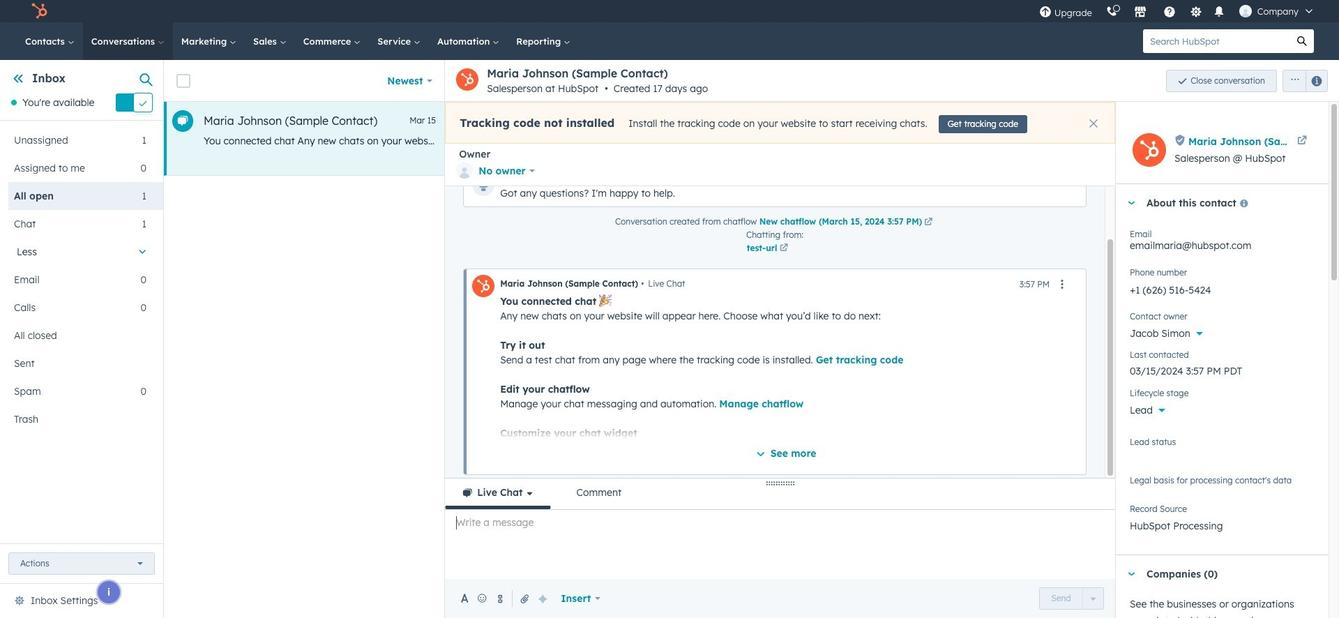 Task type: locate. For each thing, give the bounding box(es) containing it.
alert
[[445, 102, 1116, 144]]

live chat from maria johnson (sample contact) with context you connected chat
any new chats on your website will appear here. choose what you'd like to do next:

try it out 
send a test chat from any page where the tracking code is installed: https://app.hubs row
[[164, 102, 1118, 176]]

menu
[[1032, 0, 1323, 22]]

group
[[1277, 69, 1328, 92], [1040, 587, 1104, 610]]

None text field
[[1130, 276, 1315, 303]]

link opens in a new window image
[[925, 216, 933, 229], [925, 218, 933, 227], [780, 242, 788, 255], [780, 244, 788, 253]]

you're available image
[[11, 100, 17, 105]]

main content
[[164, 60, 1339, 618]]

1 horizontal spatial group
[[1277, 69, 1328, 92]]

0 horizontal spatial group
[[1040, 587, 1104, 610]]

Search HubSpot search field
[[1143, 29, 1291, 53]]

0 vertical spatial group
[[1277, 69, 1328, 92]]



Task type: describe. For each thing, give the bounding box(es) containing it.
marketplaces image
[[1134, 6, 1147, 19]]

close image
[[1090, 119, 1098, 128]]

caret image
[[1127, 573, 1136, 576]]

1 vertical spatial group
[[1040, 587, 1104, 610]]

-- text field
[[1130, 358, 1315, 380]]

caret image
[[1127, 201, 1136, 205]]

jacob simon image
[[1240, 5, 1252, 17]]



Task type: vqa. For each thing, say whether or not it's contained in the screenshot.
'Customize' related to Customize the left sidebar Configure the information you want to show on the left sidebar.
no



